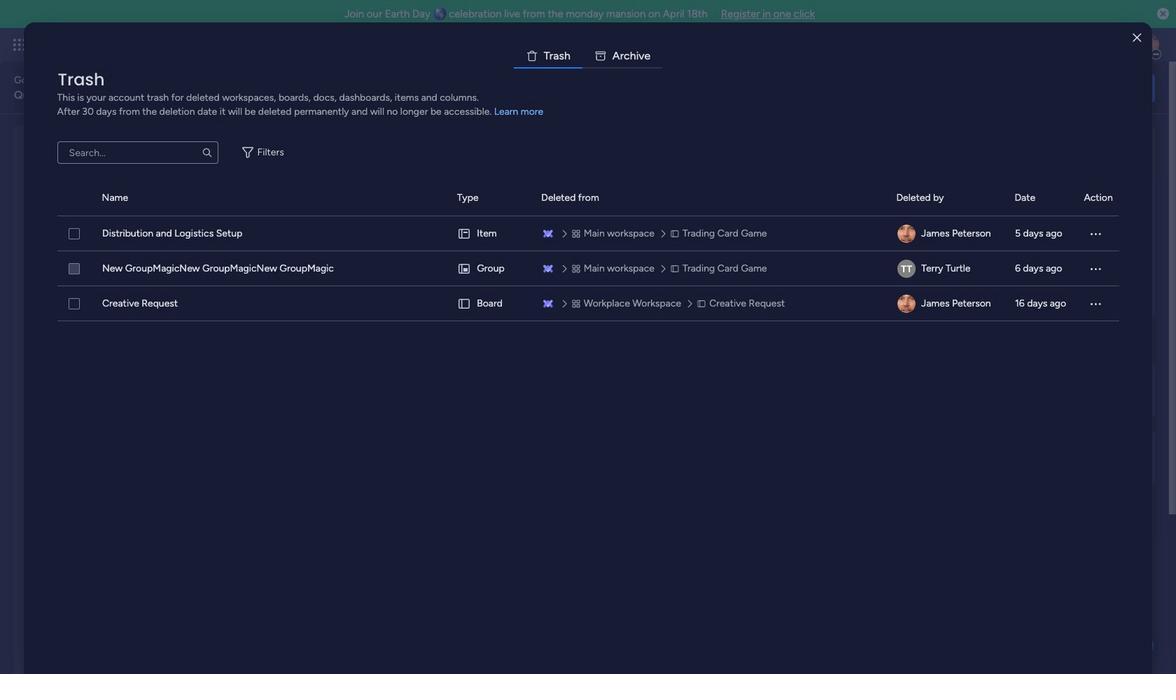 Task type: vqa. For each thing, say whether or not it's contained in the screenshot.
middle Menu "image"
yes



Task type: describe. For each thing, give the bounding box(es) containing it.
component image
[[702, 306, 715, 318]]

3 column header from the left
[[457, 181, 525, 216]]

1 image
[[969, 29, 981, 44]]

2 row from the top
[[57, 251, 1119, 286]]

1 row from the top
[[57, 216, 1119, 251]]

4 column header from the left
[[541, 181, 880, 216]]

quick search results list box
[[31, 159, 911, 344]]

1 column header from the left
[[57, 181, 85, 216]]

public board image for component image's add to favorites image
[[484, 284, 500, 299]]

templates image image
[[958, 134, 1142, 230]]

select product image
[[13, 38, 27, 52]]

james peterson image for 3rd menu "icon" from the bottom of the page
[[897, 225, 915, 243]]

Search for items in the recycle bin search field
[[57, 141, 218, 164]]

help center element
[[945, 429, 1155, 485]]



Task type: locate. For each thing, give the bounding box(es) containing it.
6 column header from the left
[[1015, 181, 1067, 216]]

3 add to favorites image from the left
[[873, 284, 887, 298]]

1 public board image from the left
[[266, 284, 282, 299]]

column header
[[57, 181, 85, 216], [102, 181, 440, 216], [457, 181, 525, 216], [541, 181, 880, 216], [896, 181, 998, 216], [1015, 181, 1067, 216], [1084, 181, 1119, 216]]

None search field
[[57, 141, 218, 164]]

7 column header from the left
[[1084, 181, 1119, 216]]

menu image
[[1088, 227, 1102, 241], [1088, 262, 1102, 276], [1088, 297, 1102, 311]]

1 james peterson image from the top
[[897, 225, 915, 243]]

public board image
[[266, 284, 282, 299], [484, 284, 500, 299], [702, 284, 718, 299]]

close image
[[1133, 33, 1141, 43]]

public board image for add to favorites image associated with component icon
[[702, 284, 718, 299]]

1 add to favorites image from the left
[[219, 284, 233, 298]]

getting started element
[[945, 362, 1155, 418]]

james peterson image up terry turtle image
[[897, 225, 915, 243]]

row group
[[57, 181, 1119, 216]]

2 vertical spatial menu image
[[1088, 297, 1102, 311]]

table
[[57, 181, 1119, 652]]

component image
[[484, 306, 497, 318]]

2 horizontal spatial public board image
[[702, 284, 718, 299]]

row
[[57, 216, 1119, 251], [57, 251, 1119, 286], [57, 286, 1119, 321]]

add to favorites image for component image
[[655, 284, 669, 298]]

1 horizontal spatial public board image
[[484, 284, 500, 299]]

2 horizontal spatial add to favorites image
[[873, 284, 887, 298]]

2 column header from the left
[[102, 181, 440, 216]]

3 menu image from the top
[[1088, 297, 1102, 311]]

5 column header from the left
[[896, 181, 998, 216]]

1 horizontal spatial add to favorites image
[[655, 284, 669, 298]]

add to favorites image
[[219, 284, 233, 298], [655, 284, 669, 298], [873, 284, 887, 298]]

3 public board image from the left
[[702, 284, 718, 299]]

terry turtle image
[[897, 260, 915, 278]]

2 public board image from the left
[[484, 284, 500, 299]]

2 menu image from the top
[[1088, 262, 1102, 276]]

add to favorites image
[[437, 284, 451, 298]]

0 horizontal spatial add to favorites image
[[219, 284, 233, 298]]

0 horizontal spatial public board image
[[266, 284, 282, 299]]

0 vertical spatial menu image
[[1088, 227, 1102, 241]]

public board image
[[48, 284, 64, 299]]

1 vertical spatial menu image
[[1088, 262, 1102, 276]]

1 menu image from the top
[[1088, 227, 1102, 241]]

3 row from the top
[[57, 286, 1119, 321]]

1 vertical spatial james peterson image
[[897, 295, 915, 313]]

cell
[[457, 216, 525, 251], [896, 216, 998, 251], [457, 251, 525, 286], [896, 251, 998, 286], [457, 286, 525, 321], [896, 286, 998, 321]]

james peterson image down terry turtle image
[[897, 295, 915, 313]]

2 james peterson image from the top
[[897, 295, 915, 313]]

search image
[[201, 147, 213, 158]]

2 add to favorites image from the left
[[655, 284, 669, 298]]

0 vertical spatial james peterson image
[[897, 225, 915, 243]]

james peterson image
[[1137, 34, 1159, 56]]

add to favorites image for component icon
[[873, 284, 887, 298]]

public board image for add to favorites icon
[[266, 284, 282, 299]]

james peterson image
[[897, 225, 915, 243], [897, 295, 915, 313]]

james peterson image for 3rd menu "icon"
[[897, 295, 915, 313]]



